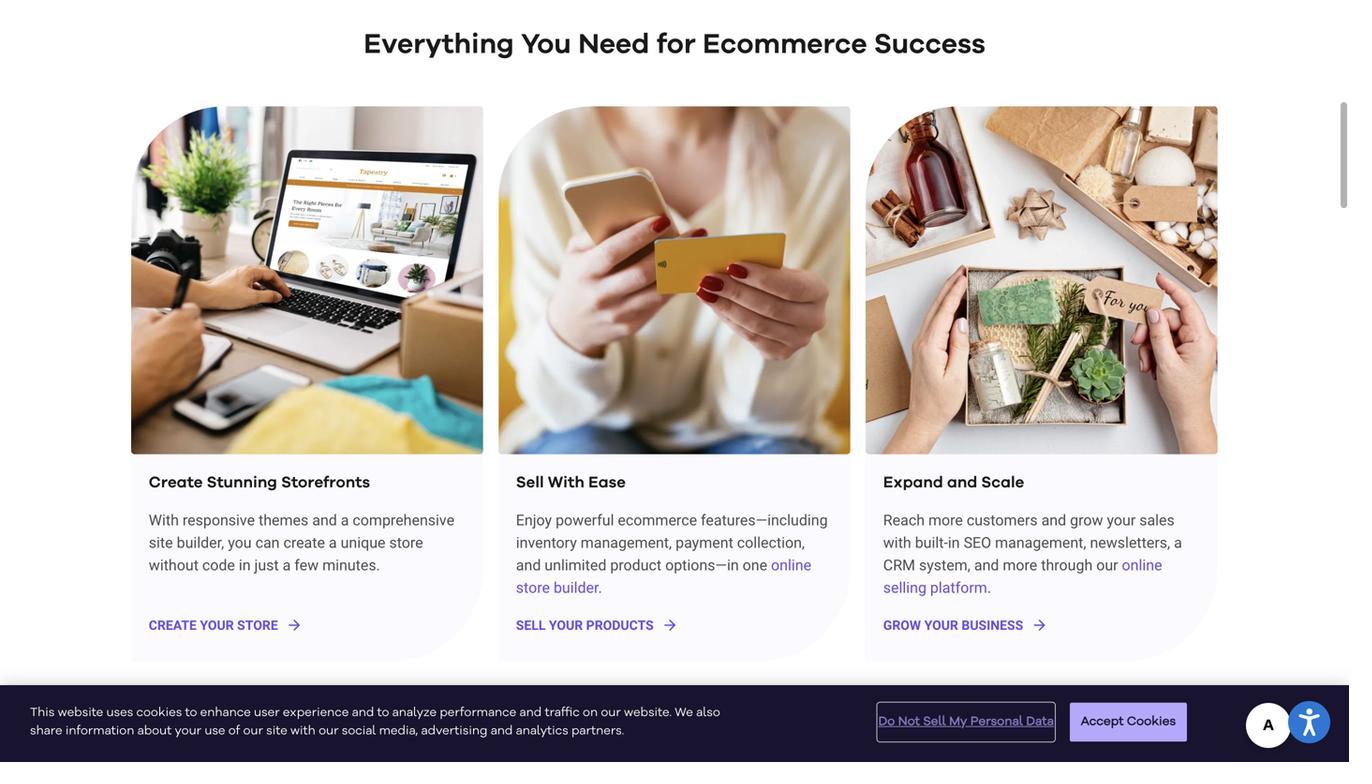 Task type: describe. For each thing, give the bounding box(es) containing it.
built-
[[915, 534, 948, 551]]

reach more customers and grow your sales with built-in seo management, newsletters, a crm system, and more through our
[[884, 511, 1183, 574]]

success
[[874, 31, 986, 59]]

system,
[[920, 556, 971, 574]]

experience
[[283, 707, 349, 719]]

comprehensive
[[353, 511, 455, 529]]

accept cookies
[[1081, 716, 1177, 728]]

a up unique
[[341, 511, 349, 529]]

. for builder
[[598, 579, 602, 596]]

seo
[[964, 534, 992, 551]]

my
[[950, 716, 968, 728]]

this website uses cookies to enhance user experience and to analyze performance and traffic on our website. we also share information about your use of our site with our social media, advertising and analytics partners.
[[30, 707, 721, 737]]

analytics
[[516, 725, 569, 737]]

expand
[[884, 475, 944, 491]]

expand your store image
[[866, 106, 1219, 455]]

your for built-
[[925, 618, 959, 633]]

create
[[283, 534, 325, 551]]

products
[[586, 618, 654, 633]]

performance
[[440, 707, 517, 719]]

accept cookies button
[[1070, 703, 1188, 742]]

need
[[578, 31, 650, 59]]

a left few
[[283, 556, 291, 574]]

create stunning storefronts
[[149, 475, 370, 491]]

media,
[[379, 725, 418, 737]]

sell products image
[[499, 106, 851, 455]]

we
[[675, 707, 693, 719]]

unique
[[341, 534, 386, 551]]

enhance
[[200, 707, 251, 719]]

arrow_forward for seo
[[1032, 617, 1049, 634]]

privacy alert dialog
[[0, 685, 1350, 762]]

online store builder
[[516, 556, 812, 596]]

features—including
[[701, 511, 828, 529]]

arrow_forward for product
[[662, 617, 679, 634]]

social
[[342, 725, 376, 737]]

you
[[228, 534, 252, 551]]

newsletters,
[[1091, 534, 1171, 551]]

for
[[657, 31, 696, 59]]

user
[[254, 707, 280, 719]]

online selling platform link
[[884, 556, 1163, 596]]

in inside with responsive themes and a comprehensive site builder, you can create a unique store without code in just a few minutes.
[[239, 556, 251, 574]]

selling
[[884, 579, 927, 596]]

cookies
[[1128, 716, 1177, 728]]

on
[[583, 707, 598, 719]]

traffic
[[545, 707, 580, 719]]

1 horizontal spatial more
[[1003, 556, 1038, 574]]

enjoy powerful ecommerce features—including inventory management, payment collection, and unlimited product options—in one
[[516, 511, 828, 574]]

and up social
[[352, 707, 374, 719]]

online store builder link
[[516, 556, 812, 596]]

create store image
[[131, 106, 484, 455]]

sell with ease
[[516, 475, 626, 491]]

ecommerce
[[703, 31, 868, 59]]

this
[[30, 707, 55, 719]]

of
[[228, 725, 240, 737]]

do not sell my personal data
[[879, 716, 1054, 728]]

sell
[[516, 618, 546, 633]]

one
[[743, 556, 768, 574]]

cookies
[[136, 707, 182, 719]]

grow
[[884, 618, 922, 633]]

with inside reach more customers and grow your sales with built-in seo management, newsletters, a crm system, and more through our
[[884, 534, 912, 551]]

collection,
[[737, 534, 805, 551]]

your inside the this website uses cookies to enhance user experience and to analyze performance and traffic on our website. we also share information about your use of our site with our social media, advertising and analytics partners.
[[175, 725, 202, 737]]

builder
[[554, 579, 598, 596]]

our right of
[[243, 725, 263, 737]]

your inside reach more customers and grow your sales with built-in seo management, newsletters, a crm system, and more through our
[[1107, 511, 1136, 529]]

management, inside enjoy powerful ecommerce features—including inventory management, payment collection, and unlimited product options—in one
[[581, 534, 672, 551]]

ease
[[589, 475, 626, 491]]

with inside the this website uses cookies to enhance user experience and to analyze performance and traffic on our website. we also share information about your use of our site with our social media, advertising and analytics partners.
[[291, 725, 316, 737]]

just
[[254, 556, 279, 574]]

about
[[137, 725, 172, 737]]

online selling platform
[[884, 556, 1163, 596]]

options—in
[[666, 556, 739, 574]]

reach
[[884, 511, 925, 529]]

analyze
[[392, 707, 437, 719]]

our down experience
[[319, 725, 339, 737]]

sell your products arrow_forward
[[516, 617, 679, 634]]

customers
[[967, 511, 1038, 529]]

2 to from the left
[[377, 707, 389, 719]]

information
[[65, 725, 134, 737]]

with responsive themes and a comprehensive site builder, you can create a unique store without code in just a few minutes.
[[149, 511, 455, 574]]

our right on
[[601, 707, 621, 719]]

store inside online store builder
[[516, 579, 550, 596]]

crm
[[884, 556, 916, 574]]

ecommerce
[[618, 511, 697, 529]]

and left "grow" at the bottom
[[1042, 511, 1067, 529]]

uses
[[106, 707, 133, 719]]

management, inside reach more customers and grow your sales with built-in seo management, newsletters, a crm system, and more through our
[[996, 534, 1087, 551]]

online for online selling platform
[[1123, 556, 1163, 574]]



Task type: locate. For each thing, give the bounding box(es) containing it.
1 horizontal spatial to
[[377, 707, 389, 719]]

1 . from the left
[[598, 579, 602, 596]]

website.
[[624, 707, 672, 719]]

0 horizontal spatial site
[[149, 534, 173, 551]]

more
[[929, 511, 963, 529], [1003, 556, 1038, 574]]

0 horizontal spatial your
[[175, 725, 202, 737]]

2 . from the left
[[988, 579, 992, 596]]

with up crm
[[884, 534, 912, 551]]

0 horizontal spatial with
[[149, 511, 179, 529]]

management, up product
[[581, 534, 672, 551]]

store up sell on the left bottom of page
[[516, 579, 550, 596]]

more left through on the right bottom of the page
[[1003, 556, 1038, 574]]

not
[[899, 716, 921, 728]]

0 vertical spatial store
[[389, 534, 423, 551]]

1 vertical spatial store
[[516, 579, 550, 596]]

create
[[149, 475, 203, 491]]

site
[[149, 534, 173, 551], [266, 725, 288, 737]]

1 vertical spatial with
[[291, 725, 316, 737]]

stunning
[[207, 475, 277, 491]]

your right the grow
[[925, 618, 959, 633]]

few
[[295, 556, 319, 574]]

1 vertical spatial your
[[175, 725, 202, 737]]

1 horizontal spatial .
[[988, 579, 992, 596]]

store
[[389, 534, 423, 551], [516, 579, 550, 596]]

and down seo
[[975, 556, 1000, 574]]

payment
[[676, 534, 734, 551]]

use
[[205, 725, 225, 737]]

1 horizontal spatial in
[[948, 534, 960, 551]]

site inside the this website uses cookies to enhance user experience and to analyze performance and traffic on our website. we also share information about your use of our site with our social media, advertising and analytics partners.
[[266, 725, 288, 737]]

your left use
[[175, 725, 202, 737]]

site down user
[[266, 725, 288, 737]]

0 vertical spatial in
[[948, 534, 960, 551]]

0 vertical spatial with
[[884, 534, 912, 551]]

1 arrow_forward from the left
[[286, 617, 303, 634]]

1 horizontal spatial with
[[548, 475, 585, 491]]

sell up enjoy
[[516, 475, 544, 491]]

1 vertical spatial site
[[266, 725, 288, 737]]

your for you
[[200, 618, 234, 633]]

product
[[611, 556, 662, 574]]

data
[[1027, 716, 1054, 728]]

0 horizontal spatial store
[[389, 534, 423, 551]]

arrow_forward for create
[[286, 617, 303, 634]]

online
[[771, 556, 812, 574], [1123, 556, 1163, 574]]

in left seo
[[948, 534, 960, 551]]

enjoy
[[516, 511, 552, 529]]

advertising
[[421, 725, 488, 737]]

.
[[598, 579, 602, 596], [988, 579, 992, 596]]

2 arrow_forward from the left
[[662, 617, 679, 634]]

1 horizontal spatial arrow_forward
[[662, 617, 679, 634]]

2 your from the left
[[549, 618, 583, 633]]

and
[[948, 475, 978, 491], [312, 511, 337, 529], [1042, 511, 1067, 529], [516, 556, 541, 574], [975, 556, 1000, 574], [352, 707, 374, 719], [520, 707, 542, 719], [491, 725, 513, 737]]

0 vertical spatial your
[[1107, 511, 1136, 529]]

unlimited
[[545, 556, 607, 574]]

online down collection,
[[771, 556, 812, 574]]

sell left my
[[924, 716, 947, 728]]

and up create
[[312, 511, 337, 529]]

1 online from the left
[[771, 556, 812, 574]]

code
[[202, 556, 235, 574]]

to right cookies
[[185, 707, 197, 719]]

with
[[548, 475, 585, 491], [149, 511, 179, 529]]

partners.
[[572, 725, 625, 737]]

2 online from the left
[[1123, 556, 1163, 574]]

to up media,
[[377, 707, 389, 719]]

storefronts
[[281, 475, 370, 491]]

store down the comprehensive
[[389, 534, 423, 551]]

with down experience
[[291, 725, 316, 737]]

sell
[[516, 475, 544, 491], [924, 716, 947, 728]]

1 horizontal spatial online
[[1123, 556, 1163, 574]]

2 horizontal spatial arrow_forward
[[1032, 617, 1049, 634]]

0 horizontal spatial .
[[598, 579, 602, 596]]

and down performance
[[491, 725, 513, 737]]

1 vertical spatial more
[[1003, 556, 1038, 574]]

your inside grow your business arrow_forward
[[925, 618, 959, 633]]

through
[[1042, 556, 1093, 574]]

arrow_forward right store
[[286, 617, 303, 634]]

store
[[237, 618, 278, 633]]

your inside 'sell your products arrow_forward'
[[549, 618, 583, 633]]

and left scale
[[948, 475, 978, 491]]

inventory
[[516, 534, 577, 551]]

2 management, from the left
[[996, 534, 1087, 551]]

create your store arrow_forward
[[149, 617, 303, 634]]

site up without
[[149, 534, 173, 551]]

our inside reach more customers and grow your sales with built-in seo management, newsletters, a crm system, and more through our
[[1097, 556, 1119, 574]]

a right create
[[329, 534, 337, 551]]

your for and
[[549, 618, 583, 633]]

in
[[948, 534, 960, 551], [239, 556, 251, 574]]

and up analytics
[[520, 707, 542, 719]]

3 your from the left
[[925, 618, 959, 633]]

0 vertical spatial with
[[548, 475, 585, 491]]

online for online store builder
[[771, 556, 812, 574]]

can
[[255, 534, 280, 551]]

1 horizontal spatial site
[[266, 725, 288, 737]]

0 horizontal spatial your
[[200, 618, 234, 633]]

0 horizontal spatial management,
[[581, 534, 672, 551]]

your right sell on the left bottom of page
[[549, 618, 583, 633]]

website
[[58, 707, 103, 719]]

expand and scale
[[884, 475, 1025, 491]]

do not sell my personal data button
[[879, 704, 1054, 741]]

arrow_forward right business
[[1032, 617, 1049, 634]]

1 vertical spatial in
[[239, 556, 251, 574]]

everything
[[364, 31, 514, 59]]

with
[[884, 534, 912, 551], [291, 725, 316, 737]]

accept
[[1081, 716, 1124, 728]]

0 vertical spatial more
[[929, 511, 963, 529]]

more up built-
[[929, 511, 963, 529]]

grow your business arrow_forward
[[884, 617, 1049, 634]]

0 horizontal spatial with
[[291, 725, 316, 737]]

0 horizontal spatial online
[[771, 556, 812, 574]]

with down create
[[149, 511, 179, 529]]

with left ease
[[548, 475, 585, 491]]

. up business
[[988, 579, 992, 596]]

0 horizontal spatial more
[[929, 511, 963, 529]]

your inside create your store arrow_forward
[[200, 618, 234, 633]]

1 horizontal spatial management,
[[996, 534, 1087, 551]]

sell inside button
[[924, 716, 947, 728]]

1 horizontal spatial sell
[[924, 716, 947, 728]]

everything you need for ecommerce success
[[364, 31, 986, 59]]

0 horizontal spatial sell
[[516, 475, 544, 491]]

grow
[[1071, 511, 1104, 529]]

in left the just
[[239, 556, 251, 574]]

0 horizontal spatial to
[[185, 707, 197, 719]]

personal
[[971, 716, 1024, 728]]

themes
[[259, 511, 309, 529]]

online inside online selling platform
[[1123, 556, 1163, 574]]

without
[[149, 556, 199, 574]]

your left store
[[200, 618, 234, 633]]

you
[[521, 31, 572, 59]]

with inside with responsive themes and a comprehensive site builder, you can create a unique store without code in just a few minutes.
[[149, 511, 179, 529]]

share
[[30, 725, 62, 737]]

open accessibe: accessibility options, statement and help image
[[1299, 709, 1320, 736]]

1 horizontal spatial store
[[516, 579, 550, 596]]

1 to from the left
[[185, 707, 197, 719]]

and inside with responsive themes and a comprehensive site builder, you can create a unique store without code in just a few minutes.
[[312, 511, 337, 529]]

1 vertical spatial with
[[149, 511, 179, 529]]

a inside reach more customers and grow your sales with built-in seo management, newsletters, a crm system, and more through our
[[1175, 534, 1183, 551]]

2 horizontal spatial your
[[925, 618, 959, 633]]

1 horizontal spatial your
[[1107, 511, 1136, 529]]

powerful
[[556, 511, 614, 529]]

your
[[1107, 511, 1136, 529], [175, 725, 202, 737]]

sales
[[1140, 511, 1175, 529]]

responsive
[[183, 511, 255, 529]]

our
[[1097, 556, 1119, 574], [601, 707, 621, 719], [243, 725, 263, 737], [319, 725, 339, 737]]

1 management, from the left
[[581, 534, 672, 551]]

our down newsletters,
[[1097, 556, 1119, 574]]

. down unlimited
[[598, 579, 602, 596]]

also
[[697, 707, 721, 719]]

and down inventory
[[516, 556, 541, 574]]

1 horizontal spatial with
[[884, 534, 912, 551]]

a down sales
[[1175, 534, 1183, 551]]

0 vertical spatial site
[[149, 534, 173, 551]]

. for platform
[[988, 579, 992, 596]]

builder,
[[177, 534, 224, 551]]

1 your from the left
[[200, 618, 234, 633]]

1 horizontal spatial your
[[549, 618, 583, 633]]

business
[[962, 618, 1024, 633]]

site inside with responsive themes and a comprehensive site builder, you can create a unique store without code in just a few minutes.
[[149, 534, 173, 551]]

minutes.
[[323, 556, 380, 574]]

online down newsletters,
[[1123, 556, 1163, 574]]

0 horizontal spatial arrow_forward
[[286, 617, 303, 634]]

management, up through on the right bottom of the page
[[996, 534, 1087, 551]]

0 horizontal spatial in
[[239, 556, 251, 574]]

your up newsletters,
[[1107, 511, 1136, 529]]

create
[[149, 618, 197, 633]]

do
[[879, 716, 895, 728]]

scale
[[982, 475, 1025, 491]]

and inside enjoy powerful ecommerce features—including inventory management, payment collection, and unlimited product options—in one
[[516, 556, 541, 574]]

arrow_forward down online store builder link
[[662, 617, 679, 634]]

platform
[[931, 579, 988, 596]]

store inside with responsive themes and a comprehensive site builder, you can create a unique store without code in just a few minutes.
[[389, 534, 423, 551]]

online inside online store builder
[[771, 556, 812, 574]]

3 arrow_forward from the left
[[1032, 617, 1049, 634]]

0 vertical spatial sell
[[516, 475, 544, 491]]

in inside reach more customers and grow your sales with built-in seo management, newsletters, a crm system, and more through our
[[948, 534, 960, 551]]

1 vertical spatial sell
[[924, 716, 947, 728]]



Task type: vqa. For each thing, say whether or not it's contained in the screenshot.
WEBSITE.
yes



